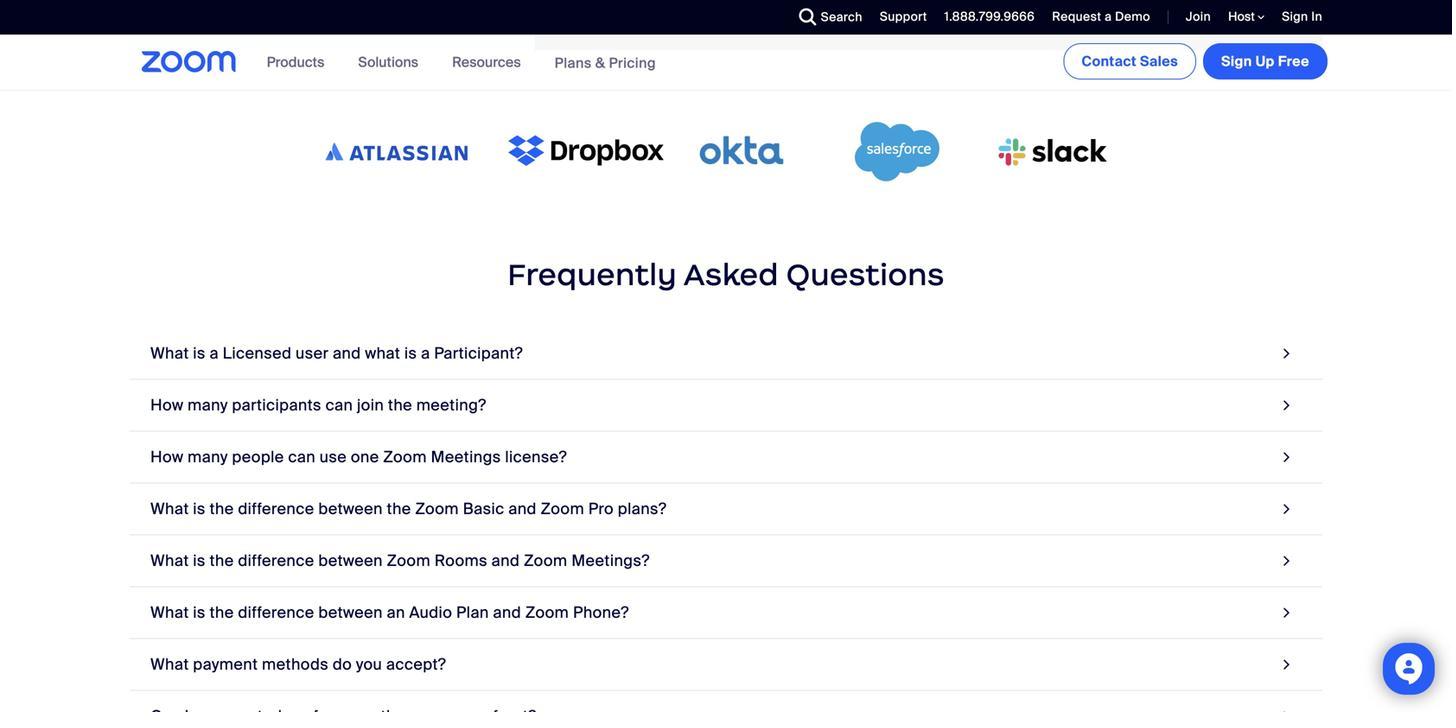 Task type: vqa. For each thing, say whether or not it's contained in the screenshot.
USER PHOTO
no



Task type: locate. For each thing, give the bounding box(es) containing it.
between
[[318, 499, 383, 519], [318, 551, 383, 571], [318, 603, 383, 623]]

what is the difference between an audio plan and zoom phone?
[[150, 603, 629, 623]]

what is the difference between an audio plan and zoom phone? button
[[130, 587, 1323, 639]]

4 right image from the top
[[1279, 653, 1295, 676]]

solutions
[[358, 53, 418, 71]]

1 between from the top
[[318, 499, 383, 519]]

and
[[333, 343, 361, 363], [508, 499, 537, 519], [492, 551, 520, 571], [493, 603, 521, 623]]

0 vertical spatial right image
[[1279, 342, 1295, 365]]

0 horizontal spatial a
[[210, 343, 219, 363]]

0 vertical spatial between
[[318, 499, 383, 519]]

many left the people
[[188, 447, 228, 467]]

plans
[[555, 54, 592, 72]]

sign for sign up free
[[1222, 52, 1252, 70]]

3 between from the top
[[318, 603, 383, 623]]

1 horizontal spatial can
[[326, 395, 353, 415]]

what is the difference between zoom rooms and zoom meetings? button
[[130, 535, 1323, 587]]

request a demo link
[[1039, 0, 1155, 35], [1052, 9, 1151, 25]]

1 difference from the top
[[238, 499, 314, 519]]

zoom left 'phone?'
[[525, 603, 569, 623]]

2 horizontal spatial a
[[1105, 9, 1112, 25]]

join link up meetings navigation
[[1186, 9, 1211, 25]]

1 vertical spatial can
[[288, 447, 316, 467]]

is inside dropdown button
[[193, 603, 206, 623]]

in
[[1312, 9, 1323, 25]]

right image inside what is the difference between an audio plan and zoom phone? dropdown button
[[1279, 601, 1295, 624]]

the for zoom
[[210, 551, 234, 571]]

use
[[320, 447, 347, 467]]

1 horizontal spatial a
[[421, 343, 430, 363]]

search button
[[786, 0, 867, 35]]

plans & pricing
[[555, 54, 656, 72]]

&
[[595, 54, 605, 72]]

3 what from the top
[[150, 551, 189, 571]]

right image
[[1279, 342, 1295, 365], [1279, 497, 1295, 521], [1279, 601, 1295, 624]]

meetings navigation
[[1060, 35, 1331, 83]]

and right rooms
[[492, 551, 520, 571]]

how many participants can join the meeting? button
[[130, 380, 1323, 432]]

participants
[[232, 395, 321, 415]]

a left demo
[[1105, 9, 1112, 25]]

sign up free
[[1222, 52, 1310, 70]]

between down how many people can use one zoom meetings license?
[[318, 499, 383, 519]]

right image
[[1279, 394, 1295, 417], [1279, 445, 1295, 469], [1279, 549, 1295, 572], [1279, 653, 1295, 676], [1279, 705, 1295, 712]]

0 vertical spatial can
[[326, 395, 353, 415]]

banner
[[121, 35, 1331, 91]]

zoom left basic
[[415, 499, 459, 519]]

right image inside what is the difference between the zoom basic and zoom pro plans? dropdown button
[[1279, 497, 1295, 521]]

how many people can use one zoom meetings license? button
[[130, 432, 1323, 483]]

3 difference from the top
[[238, 603, 314, 623]]

right image inside how many people can use one zoom meetings license? dropdown button
[[1279, 445, 1295, 469]]

and right user
[[333, 343, 361, 363]]

pricing
[[609, 54, 656, 72]]

1.888.799.9666
[[945, 9, 1035, 25]]

how
[[150, 395, 184, 415], [150, 447, 184, 467]]

zoom left meetings?
[[524, 551, 568, 571]]

up
[[1256, 52, 1275, 70]]

what is a licensed user and what is a participant?
[[150, 343, 523, 363]]

free
[[1278, 52, 1310, 70]]

many inside how many participants can join the meeting? dropdown button
[[188, 395, 228, 415]]

what inside 'dropdown button'
[[150, 343, 189, 363]]

what
[[150, 343, 189, 363], [150, 499, 189, 519], [150, 551, 189, 571], [150, 603, 189, 623], [150, 655, 189, 674]]

can for participants
[[326, 395, 353, 415]]

between inside dropdown button
[[318, 603, 383, 623]]

1 right image from the top
[[1279, 342, 1295, 365]]

what for what payment methods do you accept?
[[150, 655, 189, 674]]

1 vertical spatial between
[[318, 551, 383, 571]]

methods
[[262, 655, 329, 674]]

between for an
[[318, 603, 383, 623]]

difference for an
[[238, 603, 314, 623]]

sales
[[1140, 52, 1178, 70]]

2 what from the top
[[150, 499, 189, 519]]

right image inside what is the difference between zoom rooms and zoom meetings? dropdown button
[[1279, 549, 1295, 572]]

0 vertical spatial sign
[[1282, 9, 1308, 25]]

asked
[[684, 256, 779, 293]]

1 vertical spatial right image
[[1279, 497, 1295, 521]]

host
[[1228, 9, 1258, 25]]

1 what from the top
[[150, 343, 189, 363]]

difference
[[238, 499, 314, 519], [238, 551, 314, 571], [238, 603, 314, 623]]

what for what is a licensed user and what is a participant?
[[150, 343, 189, 363]]

payment
[[193, 655, 258, 674]]

sign left up
[[1222, 52, 1252, 70]]

a right what
[[421, 343, 430, 363]]

many
[[188, 395, 228, 415], [188, 447, 228, 467]]

sign in
[[1282, 9, 1323, 25]]

right image for pro
[[1279, 497, 1295, 521]]

meetings?
[[572, 551, 650, 571]]

resources
[[452, 53, 521, 71]]

2 how from the top
[[150, 447, 184, 467]]

sign
[[1282, 9, 1308, 25], [1222, 52, 1252, 70]]

sign inside button
[[1222, 52, 1252, 70]]

what payment methods do you accept? button
[[130, 639, 1323, 691]]

join
[[1186, 9, 1211, 25]]

plans?
[[618, 499, 667, 519]]

what for what is the difference between an audio plan and zoom phone?
[[150, 603, 189, 623]]

what
[[365, 343, 400, 363]]

is
[[193, 343, 206, 363], [404, 343, 417, 363], [193, 499, 206, 519], [193, 551, 206, 571], [193, 603, 206, 623]]

1.888.799.9666 button
[[932, 0, 1039, 35], [945, 9, 1035, 25]]

zoom logo image
[[142, 51, 237, 73]]

0 horizontal spatial sign
[[1222, 52, 1252, 70]]

difference for zoom
[[238, 551, 314, 571]]

products
[[267, 53, 325, 71]]

2 between from the top
[[318, 551, 383, 571]]

frequently
[[508, 256, 677, 293]]

zoom
[[383, 447, 427, 467], [415, 499, 459, 519], [541, 499, 584, 519], [387, 551, 431, 571], [524, 551, 568, 571], [525, 603, 569, 623]]

1 vertical spatial many
[[188, 447, 228, 467]]

product information navigation
[[254, 35, 669, 91]]

banner containing contact sales
[[121, 35, 1331, 91]]

a
[[1105, 9, 1112, 25], [210, 343, 219, 363], [421, 343, 430, 363]]

2 vertical spatial between
[[318, 603, 383, 623]]

is for what is the difference between an audio plan and zoom phone?
[[193, 603, 206, 623]]

how many people can use one zoom meetings license?
[[150, 447, 567, 467]]

1 vertical spatial sign
[[1222, 52, 1252, 70]]

contact
[[1082, 52, 1137, 70]]

and right plan
[[493, 603, 521, 623]]

people
[[232, 447, 284, 467]]

join link
[[1173, 0, 1215, 35], [1186, 9, 1211, 25]]

sign in link
[[1269, 0, 1331, 35], [1282, 9, 1323, 25]]

5 right image from the top
[[1279, 705, 1295, 712]]

1 vertical spatial how
[[150, 447, 184, 467]]

between left an
[[318, 603, 383, 623]]

0 horizontal spatial can
[[288, 447, 316, 467]]

1 how from the top
[[150, 395, 184, 415]]

what inside dropdown button
[[150, 603, 189, 623]]

1 vertical spatial difference
[[238, 551, 314, 571]]

can left use
[[288, 447, 316, 467]]

the inside dropdown button
[[210, 603, 234, 623]]

demo
[[1115, 9, 1151, 25]]

sign left in on the top right of the page
[[1282, 9, 1308, 25]]

user
[[296, 343, 329, 363]]

3 right image from the top
[[1279, 601, 1295, 624]]

is for what is a licensed user and what is a participant?
[[193, 343, 206, 363]]

4 what from the top
[[150, 603, 189, 623]]

can for people
[[288, 447, 316, 467]]

3 right image from the top
[[1279, 549, 1295, 572]]

2 right image from the top
[[1279, 445, 1295, 469]]

many left the participants
[[188, 395, 228, 415]]

2 right image from the top
[[1279, 497, 1295, 521]]

how many participants can join the meeting?
[[150, 395, 486, 415]]

2 vertical spatial right image
[[1279, 601, 1295, 624]]

and right basic
[[508, 499, 537, 519]]

between up what is the difference between an audio plan and zoom phone?
[[318, 551, 383, 571]]

tab list
[[130, 328, 1323, 712]]

support link
[[867, 0, 932, 35], [880, 9, 927, 25]]

an
[[387, 603, 405, 623]]

difference inside what is the difference between an audio plan and zoom phone? dropdown button
[[238, 603, 314, 623]]

0 vertical spatial how
[[150, 395, 184, 415]]

right image inside how many participants can join the meeting? dropdown button
[[1279, 394, 1295, 417]]

2 many from the top
[[188, 447, 228, 467]]

2 vertical spatial difference
[[238, 603, 314, 623]]

difference inside what is the difference between the zoom basic and zoom pro plans? dropdown button
[[238, 499, 314, 519]]

the for the
[[210, 499, 234, 519]]

can
[[326, 395, 353, 415], [288, 447, 316, 467]]

difference inside what is the difference between zoom rooms and zoom meetings? dropdown button
[[238, 551, 314, 571]]

many inside how many people can use one zoom meetings license? dropdown button
[[188, 447, 228, 467]]

zoom left pro
[[541, 499, 584, 519]]

phone?
[[573, 603, 629, 623]]

the
[[388, 395, 412, 415], [210, 499, 234, 519], [387, 499, 411, 519], [210, 551, 234, 571], [210, 603, 234, 623]]

1 many from the top
[[188, 395, 228, 415]]

a left licensed on the left of the page
[[210, 343, 219, 363]]

between for zoom
[[318, 551, 383, 571]]

5 what from the top
[[150, 655, 189, 674]]

0 vertical spatial difference
[[238, 499, 314, 519]]

0 vertical spatial many
[[188, 395, 228, 415]]

plans & pricing link
[[555, 54, 656, 72], [555, 54, 656, 72]]

you
[[356, 655, 382, 674]]

1 horizontal spatial sign
[[1282, 9, 1308, 25]]

what payment methods do you accept?
[[150, 655, 446, 674]]

can left join
[[326, 395, 353, 415]]

2 difference from the top
[[238, 551, 314, 571]]

1 right image from the top
[[1279, 394, 1295, 417]]



Task type: describe. For each thing, give the bounding box(es) containing it.
right image for zoom
[[1279, 445, 1295, 469]]

request a demo
[[1052, 9, 1151, 25]]

basic
[[463, 499, 504, 519]]

right image for phone?
[[1279, 601, 1295, 624]]

join
[[357, 395, 384, 415]]

audio
[[409, 603, 452, 623]]

how for how many participants can join the meeting?
[[150, 395, 184, 415]]

and inside dropdown button
[[493, 603, 521, 623]]

what is a licensed user and what is a participant? button
[[130, 328, 1323, 380]]

and inside 'dropdown button'
[[333, 343, 361, 363]]

plan
[[456, 603, 489, 623]]

participant?
[[434, 343, 523, 363]]

right image inside what is a licensed user and what is a participant? 'dropdown button'
[[1279, 342, 1295, 365]]

contact sales link
[[1064, 43, 1196, 80]]

do
[[333, 655, 352, 674]]

host button
[[1228, 9, 1265, 25]]

request
[[1052, 9, 1102, 25]]

solutions button
[[358, 35, 426, 90]]

how for how many people can use one zoom meetings license?
[[150, 447, 184, 467]]

right image for meeting?
[[1279, 394, 1295, 417]]

meetings
[[431, 447, 501, 467]]

what for what is the difference between zoom rooms and zoom meetings?
[[150, 551, 189, 571]]

the for an
[[210, 603, 234, 623]]

meeting?
[[416, 395, 486, 415]]

many for participants
[[188, 395, 228, 415]]

right image inside what payment methods do you accept? dropdown button
[[1279, 653, 1295, 676]]

accept?
[[386, 655, 446, 674]]

zoom down what is the difference between the zoom basic and zoom pro plans?
[[387, 551, 431, 571]]

right image for rooms
[[1279, 549, 1295, 572]]

resources button
[[452, 35, 529, 90]]

is for what is the difference between the zoom basic and zoom pro plans?
[[193, 499, 206, 519]]

products button
[[267, 35, 332, 90]]

between for the
[[318, 499, 383, 519]]

sign up free button
[[1203, 43, 1328, 80]]

license?
[[505, 447, 567, 467]]

join link left host
[[1173, 0, 1215, 35]]

tab list containing what is a licensed user and what is a participant?
[[130, 328, 1323, 712]]

many for people
[[188, 447, 228, 467]]

questions
[[786, 256, 945, 293]]

search
[[821, 9, 863, 25]]

frequently asked questions
[[508, 256, 945, 293]]

zoom right the one
[[383, 447, 427, 467]]

contact sales
[[1082, 52, 1178, 70]]

what is the difference between the zoom basic and zoom pro plans? button
[[130, 483, 1323, 535]]

one
[[351, 447, 379, 467]]

licensed
[[223, 343, 292, 363]]

is for what is the difference between zoom rooms and zoom meetings?
[[193, 551, 206, 571]]

sign for sign in
[[1282, 9, 1308, 25]]

what for what is the difference between the zoom basic and zoom pro plans?
[[150, 499, 189, 519]]

zoom inside dropdown button
[[525, 603, 569, 623]]

what is the difference between the zoom basic and zoom pro plans?
[[150, 499, 667, 519]]

difference for the
[[238, 499, 314, 519]]

rooms
[[435, 551, 488, 571]]

pro
[[588, 499, 614, 519]]

what is the difference between zoom rooms and zoom meetings?
[[150, 551, 650, 571]]

support
[[880, 9, 927, 25]]



